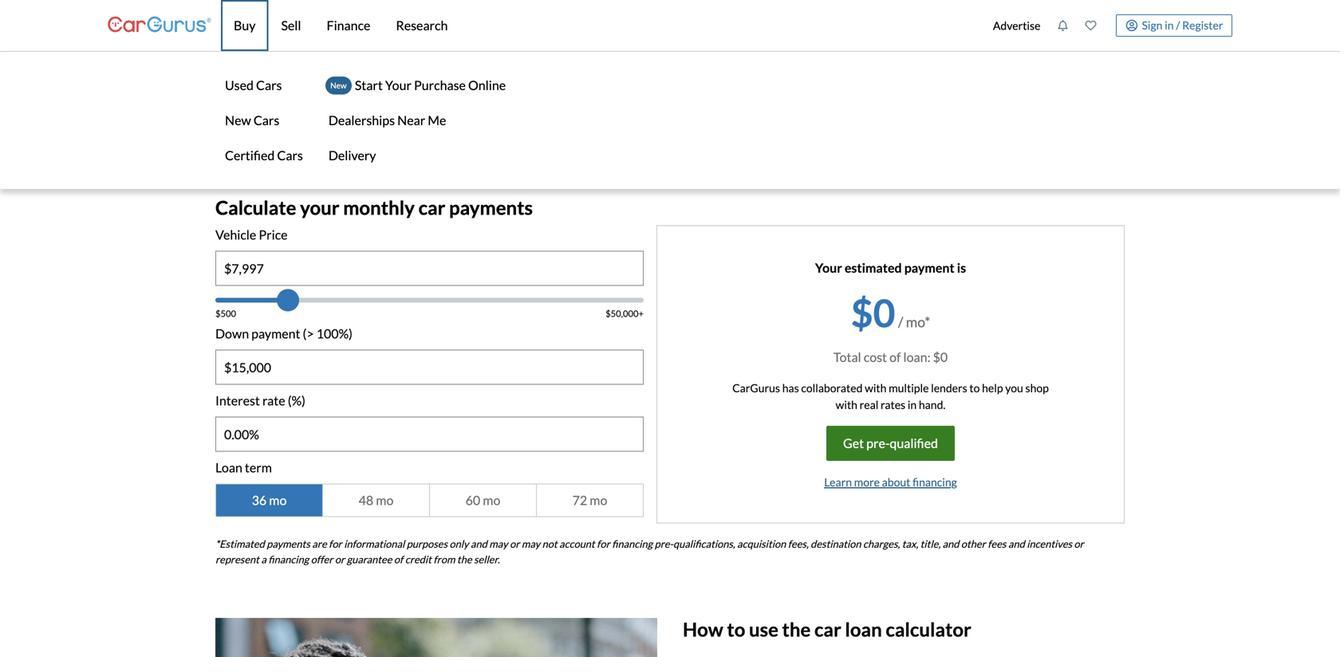 Task type: locate. For each thing, give the bounding box(es) containing it.
0 horizontal spatial calculator
[[315, 108, 430, 138]]

1 horizontal spatial your
[[300, 196, 339, 219]]

financing right a
[[268, 553, 309, 565]]

financing right account
[[612, 538, 653, 550]]

new left start
[[330, 81, 347, 90]]

0 horizontal spatial pre-
[[655, 538, 673, 550]]

1 horizontal spatial new
[[330, 81, 347, 90]]

qualified
[[890, 436, 938, 451]]

vehicle price
[[215, 227, 288, 243]]

2 horizontal spatial and
[[1008, 538, 1025, 550]]

1 vertical spatial /
[[898, 314, 903, 330]]

or right offer
[[335, 553, 345, 565]]

or
[[510, 538, 520, 550], [1074, 538, 1084, 550], [335, 553, 345, 565]]

cars right certified
[[277, 148, 303, 163]]

monthly down delivery on the left of page
[[343, 196, 415, 219]]

how
[[437, 147, 461, 162]]

this
[[463, 147, 484, 162]]

your down new cars link
[[267, 147, 293, 162]]

1 vertical spatial in
[[908, 398, 917, 412]]

with up real
[[865, 381, 887, 395]]

1 horizontal spatial the
[[782, 618, 811, 641]]

1 vertical spatial car
[[814, 618, 841, 641]]

1 horizontal spatial /
[[1176, 18, 1180, 32]]

monthly down car loan calculator
[[295, 147, 342, 162]]

your right fits
[[533, 147, 558, 162]]

to left help
[[970, 381, 980, 395]]

cars inside 'link'
[[277, 148, 303, 163]]

1 horizontal spatial pre-
[[866, 436, 890, 451]]

2 vertical spatial loan
[[845, 618, 882, 641]]

may
[[489, 538, 508, 550], [522, 538, 540, 550]]

in down 'multiple'
[[908, 398, 917, 412]]

0 vertical spatial in
[[1165, 18, 1174, 32]]

may left not
[[522, 538, 540, 550]]

people high fiving image
[[215, 618, 657, 657]]

for right the are
[[329, 538, 342, 550]]

1 horizontal spatial payment
[[904, 260, 955, 276]]

2 horizontal spatial payments
[[449, 196, 533, 219]]

1 vertical spatial financing
[[612, 538, 653, 550]]

acquisition
[[737, 538, 786, 550]]

4 mo from the left
[[590, 493, 607, 508]]

36
[[252, 493, 267, 508]]

to inside cargurus has collaborated with multiple lenders to help you shop with real rates in hand.
[[970, 381, 980, 395]]

1 horizontal spatial with
[[865, 381, 887, 395]]

finance button
[[314, 0, 383, 51]]

me
[[428, 112, 446, 128]]

mo right 48
[[376, 493, 394, 508]]

mo right 60
[[483, 493, 500, 508]]

payments down this at the top of the page
[[449, 196, 533, 219]]

1 horizontal spatial menu
[[325, 68, 509, 173]]

payment left is
[[904, 260, 955, 276]]

new up estimate
[[225, 112, 251, 128]]

1 horizontal spatial monthly
[[343, 196, 415, 219]]

1 vertical spatial with
[[836, 398, 857, 412]]

dealerships
[[329, 112, 395, 128]]

60 mo
[[466, 493, 500, 508]]

1 vertical spatial of
[[394, 553, 403, 565]]

0 horizontal spatial payments
[[267, 538, 310, 550]]

0 vertical spatial calculator
[[315, 108, 430, 138]]

0 horizontal spatial in
[[908, 398, 917, 412]]

*estimated payments are for informational purposes only and may or may not account for financing pre-qualifications, acquisition fees, destination charges, tax, title, and other fees and incentives or represent a financing offer or guarantee of credit from the seller.
[[215, 538, 1084, 565]]

cars for certified cars
[[277, 148, 303, 163]]

and right title,
[[943, 538, 959, 550]]

of left credit
[[394, 553, 403, 565]]

collaborated
[[801, 381, 863, 395]]

payments left the are
[[267, 538, 310, 550]]

1 vertical spatial new
[[225, 112, 251, 128]]

learn
[[824, 476, 852, 489]]

3 mo from the left
[[483, 493, 500, 508]]

cargurus
[[732, 381, 780, 395]]

0 vertical spatial car
[[418, 196, 445, 219]]

0 horizontal spatial financing
[[268, 553, 309, 565]]

1 vertical spatial cars
[[254, 112, 279, 128]]

may up seller.
[[489, 538, 508, 550]]

pre-
[[866, 436, 890, 451], [655, 538, 673, 550]]

0 vertical spatial payments
[[344, 147, 399, 162]]

$0 down estimated
[[851, 290, 895, 336]]

2 horizontal spatial or
[[1074, 538, 1084, 550]]

2 horizontal spatial menu
[[985, 3, 1232, 48]]

and up seller.
[[471, 538, 487, 550]]

how to use the car loan calculator
[[683, 618, 971, 641]]

car down "see"
[[418, 196, 445, 219]]

0 vertical spatial with
[[865, 381, 887, 395]]

only
[[449, 538, 469, 550]]

payment
[[904, 260, 955, 276], [251, 326, 300, 342]]

1 mo from the left
[[269, 493, 287, 508]]

1 horizontal spatial for
[[597, 538, 610, 550]]

0 vertical spatial $0
[[851, 290, 895, 336]]

0 horizontal spatial and
[[471, 538, 487, 550]]

rate
[[262, 393, 285, 409]]

1 horizontal spatial and
[[943, 538, 959, 550]]

sell button
[[268, 0, 314, 51]]

financing
[[913, 476, 957, 489], [612, 538, 653, 550], [268, 553, 309, 565]]

mo right the 36
[[269, 493, 287, 508]]

0 horizontal spatial your
[[267, 147, 293, 162]]

hand.
[[919, 398, 946, 412]]

the
[[457, 553, 472, 565], [782, 618, 811, 641]]

0 horizontal spatial with
[[836, 398, 857, 412]]

price
[[259, 227, 288, 243]]

from
[[433, 553, 455, 565]]

0 horizontal spatial may
[[489, 538, 508, 550]]

1 vertical spatial pre-
[[655, 538, 673, 550]]

$0 right loan:
[[933, 350, 948, 365]]

(%)
[[288, 393, 305, 409]]

menu bar containing buy
[[0, 0, 1340, 189]]

0 horizontal spatial loan
[[261, 108, 311, 138]]

cars for new cars
[[254, 112, 279, 128]]

1 vertical spatial monthly
[[343, 196, 415, 219]]

in
[[1165, 18, 1174, 32], [908, 398, 917, 412]]

or left not
[[510, 538, 520, 550]]

cars down used cars link
[[254, 112, 279, 128]]

budget.
[[561, 147, 603, 162]]

payments down dealerships
[[344, 147, 399, 162]]

your left estimated
[[815, 260, 842, 276]]

buy
[[234, 18, 256, 33]]

0 vertical spatial financing
[[913, 476, 957, 489]]

certified
[[225, 148, 275, 163]]

1 horizontal spatial to
[[727, 618, 745, 641]]

fees,
[[788, 538, 809, 550]]

payment left (>
[[251, 326, 300, 342]]

of right cost
[[889, 350, 901, 365]]

1 vertical spatial payments
[[449, 196, 533, 219]]

see
[[415, 147, 434, 162]]

monthly
[[295, 147, 342, 162], [343, 196, 415, 219]]

research
[[396, 18, 448, 33]]

for right account
[[597, 538, 610, 550]]

a
[[261, 553, 266, 565]]

are
[[312, 538, 327, 550]]

and right "fees"
[[1008, 538, 1025, 550]]

menu bar
[[0, 0, 1340, 189]]

2 vertical spatial to
[[727, 618, 745, 641]]

start your purchase online
[[355, 77, 506, 93]]

0 horizontal spatial menu
[[222, 68, 306, 173]]

2 horizontal spatial financing
[[913, 476, 957, 489]]

your
[[267, 147, 293, 162], [533, 147, 558, 162], [300, 196, 339, 219]]

1 vertical spatial to
[[970, 381, 980, 395]]

cargurus logo homepage link link
[[108, 3, 211, 48]]

new
[[330, 81, 347, 90], [225, 112, 251, 128]]

1 horizontal spatial car
[[814, 618, 841, 641]]

72
[[572, 493, 587, 508]]

advertise
[[993, 19, 1040, 32]]

0 vertical spatial the
[[457, 553, 472, 565]]

/ left mo* in the right of the page
[[898, 314, 903, 330]]

mo for 36 mo
[[269, 493, 287, 508]]

or right incentives
[[1074, 538, 1084, 550]]

$50,000+
[[606, 308, 644, 319]]

1 horizontal spatial financing
[[612, 538, 653, 550]]

2 vertical spatial payments
[[267, 538, 310, 550]]

60
[[466, 493, 480, 508]]

cars
[[256, 77, 282, 93], [254, 112, 279, 128], [277, 148, 303, 163]]

0 horizontal spatial the
[[457, 553, 472, 565]]

0 horizontal spatial or
[[335, 553, 345, 565]]

1 vertical spatial your
[[815, 260, 842, 276]]

0 vertical spatial loan
[[261, 108, 311, 138]]

0 vertical spatial cars
[[256, 77, 282, 93]]

0 vertical spatial monthly
[[295, 147, 342, 162]]

0 vertical spatial of
[[889, 350, 901, 365]]

purchase
[[414, 77, 466, 93]]

the right use
[[782, 618, 811, 641]]

calculate your monthly car payments
[[215, 196, 533, 219]]

1 vertical spatial calculator
[[886, 618, 971, 641]]

near
[[397, 112, 425, 128]]

menu containing used cars
[[222, 68, 306, 173]]

0 vertical spatial to
[[401, 147, 413, 162]]

0 horizontal spatial of
[[394, 553, 403, 565]]

your down delivery on the left of page
[[300, 196, 339, 219]]

1 horizontal spatial may
[[522, 538, 540, 550]]

0 vertical spatial pre-
[[866, 436, 890, 451]]

get pre-qualified
[[843, 436, 938, 451]]

in right sign
[[1165, 18, 1174, 32]]

loan term
[[215, 460, 272, 476]]

0 horizontal spatial your
[[385, 77, 412, 93]]

1 and from the left
[[471, 538, 487, 550]]

certified cars
[[225, 148, 303, 163]]

0 horizontal spatial payment
[[251, 326, 300, 342]]

car right use
[[814, 618, 841, 641]]

1 vertical spatial loan
[[486, 147, 510, 162]]

to left use
[[727, 618, 745, 641]]

to left "see"
[[401, 147, 413, 162]]

menu containing start your purchase online
[[325, 68, 509, 173]]

your
[[385, 77, 412, 93], [815, 260, 842, 276]]

1 horizontal spatial of
[[889, 350, 901, 365]]

2 horizontal spatial to
[[970, 381, 980, 395]]

finance
[[327, 18, 370, 33]]

and
[[471, 538, 487, 550], [943, 538, 959, 550], [1008, 538, 1025, 550]]

to
[[401, 147, 413, 162], [970, 381, 980, 395], [727, 618, 745, 641]]

0 horizontal spatial monthly
[[295, 147, 342, 162]]

fees
[[988, 538, 1006, 550]]

cars for used cars
[[256, 77, 282, 93]]

new for new cars
[[225, 112, 251, 128]]

menu
[[985, 3, 1232, 48], [222, 68, 306, 173], [325, 68, 509, 173]]

0 horizontal spatial /
[[898, 314, 903, 330]]

1 vertical spatial the
[[782, 618, 811, 641]]

0 horizontal spatial new
[[225, 112, 251, 128]]

mo*
[[906, 314, 930, 330]]

/
[[1176, 18, 1180, 32], [898, 314, 903, 330]]

0 horizontal spatial for
[[329, 538, 342, 550]]

1 vertical spatial $0
[[933, 350, 948, 365]]

None field
[[216, 418, 643, 451]]

2 vertical spatial cars
[[277, 148, 303, 163]]

48
[[359, 493, 373, 508]]

financing right about
[[913, 476, 957, 489]]

0 vertical spatial new
[[330, 81, 347, 90]]

/ left register
[[1176, 18, 1180, 32]]

mo right 72
[[590, 493, 607, 508]]

the down only
[[457, 553, 472, 565]]

2 mo from the left
[[376, 493, 394, 508]]

seller.
[[474, 553, 500, 565]]

with down collaborated
[[836, 398, 857, 412]]

1 horizontal spatial your
[[815, 260, 842, 276]]

calculate
[[215, 196, 296, 219]]

0 vertical spatial your
[[385, 77, 412, 93]]

0 horizontal spatial car
[[418, 196, 445, 219]]

monthly for car
[[343, 196, 415, 219]]

mo
[[269, 493, 287, 508], [376, 493, 394, 508], [483, 493, 500, 508], [590, 493, 607, 508]]

mo for 48 mo
[[376, 493, 394, 508]]

cars right used
[[256, 77, 282, 93]]

your right start
[[385, 77, 412, 93]]

used
[[225, 77, 254, 93]]

None text field
[[216, 252, 643, 285]]



Task type: describe. For each thing, give the bounding box(es) containing it.
car loan calculator
[[215, 108, 430, 138]]

help
[[982, 381, 1003, 395]]

cost
[[864, 350, 887, 365]]

2 horizontal spatial your
[[533, 147, 558, 162]]

the inside the *estimated payments are for informational purposes only and may or may not account for financing pre-qualifications, acquisition fees, destination charges, tax, title, and other fees and incentives or represent a financing offer or guarantee of credit from the seller.
[[457, 553, 472, 565]]

/ inside $0 / mo*
[[898, 314, 903, 330]]

1 for from the left
[[329, 538, 342, 550]]

buy button
[[221, 0, 268, 51]]

0 vertical spatial payment
[[904, 260, 955, 276]]

credit
[[405, 553, 431, 565]]

$0 / mo*
[[851, 290, 930, 336]]

36 mo
[[252, 493, 287, 508]]

estimate
[[215, 147, 265, 162]]

you
[[1005, 381, 1023, 395]]

down
[[215, 326, 249, 342]]

1 may from the left
[[489, 538, 508, 550]]

tax,
[[902, 538, 918, 550]]

interest rate (%)
[[215, 393, 305, 409]]

2 may from the left
[[522, 538, 540, 550]]

down payment (> 100%)
[[215, 326, 353, 342]]

delivery link
[[325, 138, 509, 173]]

2 vertical spatial financing
[[268, 553, 309, 565]]

new for new
[[330, 81, 347, 90]]

of inside the *estimated payments are for informational purposes only and may or may not account for financing pre-qualifications, acquisition fees, destination charges, tax, title, and other fees and incentives or represent a financing offer or guarantee of credit from the seller.
[[394, 553, 403, 565]]

3 and from the left
[[1008, 538, 1025, 550]]

vehicle
[[215, 227, 256, 243]]

purposes
[[407, 538, 448, 550]]

sign in / register link
[[1116, 14, 1232, 37]]

2 horizontal spatial loan
[[845, 618, 882, 641]]

sign in / register
[[1142, 18, 1223, 32]]

used cars link
[[222, 68, 306, 103]]

open notifications image
[[1057, 20, 1068, 31]]

estimate your monthly payments to see how this loan fits your budget.
[[215, 147, 603, 162]]

delivery
[[329, 148, 376, 163]]

monthly for payments
[[295, 147, 342, 162]]

about
[[882, 476, 910, 489]]

user icon image
[[1126, 20, 1138, 31]]

in inside cargurus has collaborated with multiple lenders to help you shop with real rates in hand.
[[908, 398, 917, 412]]

used cars
[[225, 77, 282, 93]]

offer
[[311, 553, 333, 565]]

charges,
[[863, 538, 900, 550]]

represent
[[215, 553, 259, 565]]

pre- inside the *estimated payments are for informational purposes only and may or may not account for financing pre-qualifications, acquisition fees, destination charges, tax, title, and other fees and incentives or represent a financing offer or guarantee of credit from the seller.
[[655, 538, 673, 550]]

account
[[559, 538, 595, 550]]

loan:
[[903, 350, 931, 365]]

(>
[[303, 326, 314, 342]]

certified cars link
[[222, 138, 306, 173]]

advertise link
[[985, 3, 1049, 48]]

72 mo
[[572, 493, 607, 508]]

pre- inside button
[[866, 436, 890, 451]]

0 horizontal spatial to
[[401, 147, 413, 162]]

1 horizontal spatial payments
[[344, 147, 399, 162]]

0 horizontal spatial $0
[[851, 290, 895, 336]]

your for estimate your monthly payments to see how this loan fits your budget.
[[267, 147, 293, 162]]

2 and from the left
[[943, 538, 959, 550]]

total cost of loan: $0
[[833, 350, 948, 365]]

1 vertical spatial payment
[[251, 326, 300, 342]]

register
[[1182, 18, 1223, 32]]

Down payment (> 100%) text field
[[216, 351, 643, 384]]

menu containing sign in / register
[[985, 3, 1232, 48]]

your estimated payment is
[[815, 260, 966, 276]]

cargurus has collaborated with multiple lenders to help you shop with real rates in hand.
[[732, 381, 1049, 412]]

start
[[355, 77, 383, 93]]

use
[[749, 618, 778, 641]]

how
[[683, 618, 723, 641]]

dealerships near me
[[329, 112, 446, 128]]

payments inside the *estimated payments are for informational purposes only and may or may not account for financing pre-qualifications, acquisition fees, destination charges, tax, title, and other fees and incentives or represent a financing offer or guarantee of credit from the seller.
[[267, 538, 310, 550]]

$500
[[215, 308, 236, 319]]

informational
[[344, 538, 405, 550]]

0 vertical spatial /
[[1176, 18, 1180, 32]]

*estimated
[[215, 538, 265, 550]]

1 horizontal spatial or
[[510, 538, 520, 550]]

1 horizontal spatial in
[[1165, 18, 1174, 32]]

1 horizontal spatial $0
[[933, 350, 948, 365]]

1 horizontal spatial calculator
[[886, 618, 971, 641]]

cargurus logo homepage link image
[[108, 3, 211, 48]]

total
[[833, 350, 861, 365]]

new cars link
[[222, 103, 306, 138]]

incentives
[[1027, 538, 1072, 550]]

get pre-qualified button
[[826, 426, 955, 461]]

dealerships near me link
[[325, 103, 509, 138]]

learn more about financing link
[[824, 476, 957, 489]]

get
[[843, 436, 864, 451]]

2 for from the left
[[597, 538, 610, 550]]

title,
[[920, 538, 941, 550]]

real
[[860, 398, 878, 412]]

your for calculate your monthly car payments
[[300, 196, 339, 219]]

100%)
[[316, 326, 353, 342]]

your inside menu bar
[[385, 77, 412, 93]]

mo for 72 mo
[[590, 493, 607, 508]]

48 mo
[[359, 493, 394, 508]]

saved cars image
[[1085, 20, 1096, 31]]

guarantee
[[347, 553, 392, 565]]

car
[[215, 108, 256, 138]]

more
[[854, 476, 880, 489]]

qualifications,
[[673, 538, 735, 550]]

new cars
[[225, 112, 279, 128]]

rates
[[881, 398, 905, 412]]

1 horizontal spatial loan
[[486, 147, 510, 162]]

learn more about financing
[[824, 476, 957, 489]]

term
[[245, 460, 272, 476]]

not
[[542, 538, 557, 550]]

shop
[[1025, 381, 1049, 395]]

multiple
[[889, 381, 929, 395]]

online
[[468, 77, 506, 93]]

is
[[957, 260, 966, 276]]

lenders
[[931, 381, 967, 395]]

mo for 60 mo
[[483, 493, 500, 508]]

other
[[961, 538, 986, 550]]

destination
[[811, 538, 861, 550]]

sign
[[1142, 18, 1163, 32]]

has
[[782, 381, 799, 395]]



Task type: vqa. For each thing, say whether or not it's contained in the screenshot.
offer
yes



